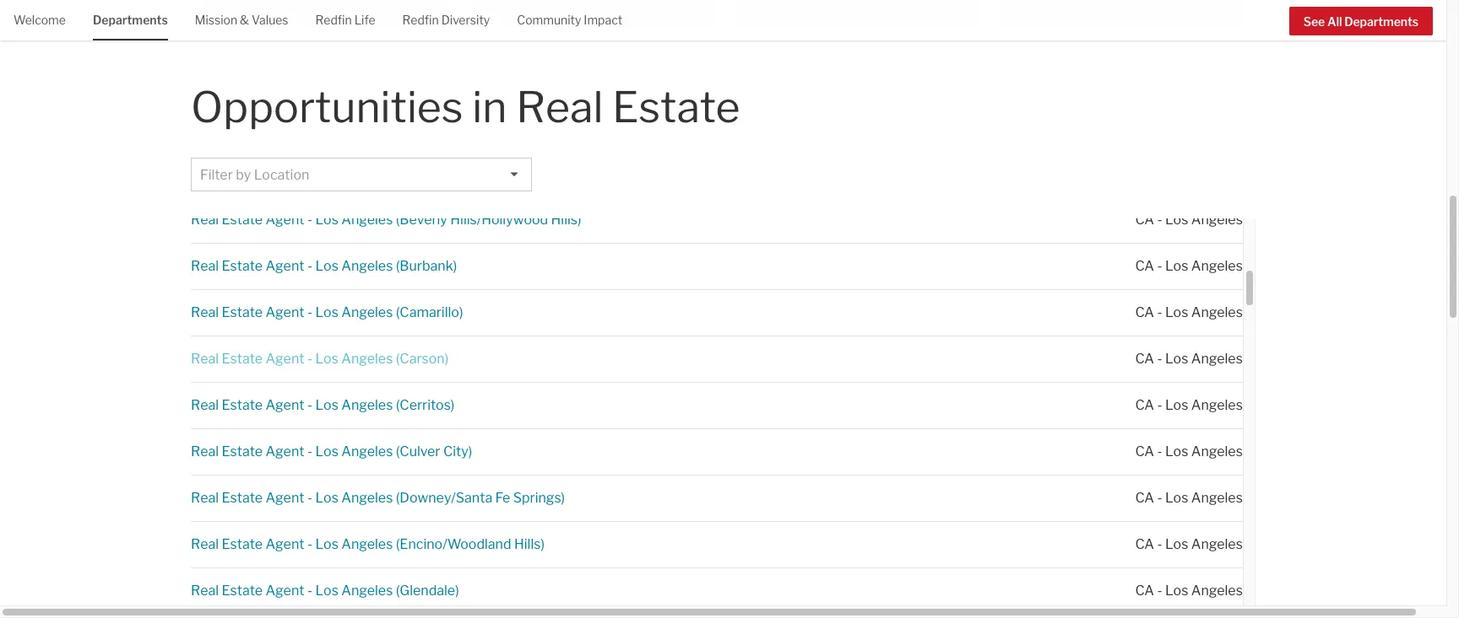 Task type: describe. For each thing, give the bounding box(es) containing it.
real estate agent - los angeles (camarillo) link
[[191, 305, 463, 321]]

redfin diversity
[[402, 13, 490, 27]]

values
[[252, 13, 288, 27]]

real for real estate agent - los angeles (cerritos)
[[191, 397, 219, 414]]

community impact
[[517, 13, 622, 27]]

(encino/woodland
[[396, 537, 511, 553]]

filter by location
[[200, 167, 309, 183]]

real for real estate agent - los angeles (downey/santa fe springs)
[[191, 490, 219, 506]]

real estate agent - los angeles (beverly hills/hollywood hills) link
[[191, 212, 581, 228]]

impact
[[584, 13, 622, 27]]

opportunities in real estate
[[191, 82, 740, 132]]

ca - los angeles for real estate agent - los angeles (camarillo)
[[1135, 305, 1243, 321]]

location
[[254, 167, 309, 183]]

real estate agent - los angeles (camarillo)
[[191, 305, 463, 321]]

see
[[1304, 14, 1325, 29]]

1 horizontal spatial hills)
[[551, 212, 581, 228]]

estate for real estate agent - los angeles (burbank)
[[222, 258, 263, 274]]

ca for real estate agent - los angeles (cerritos)
[[1135, 397, 1154, 414]]

departments inside button
[[1345, 14, 1419, 29]]

real estate agent - los angeles (culver city)
[[191, 444, 472, 460]]

diversity
[[441, 13, 490, 27]]

ca - los angeles for real estate agent - los angeles (carson)
[[1135, 351, 1243, 367]]

estate for real estate agent - los angeles (cerritos)
[[222, 397, 263, 414]]

real for real estate agent - los angeles (camarillo)
[[191, 305, 219, 321]]

real for real estate agent - los angeles (culver city)
[[191, 444, 219, 460]]

city)
[[443, 444, 472, 460]]

real estate agent - los angeles (encino/woodland hills)
[[191, 537, 545, 553]]

in
[[472, 82, 507, 132]]

real estate agent - los angeles (carson) link
[[191, 351, 449, 367]]

(downey/santa
[[396, 490, 492, 506]]

(beverly
[[396, 212, 447, 228]]

life
[[354, 13, 375, 27]]

agent for real estate agent - los angeles (camarillo)
[[266, 305, 304, 321]]

0 horizontal spatial departments
[[93, 13, 168, 27]]

redfin life
[[315, 13, 375, 27]]

agent for real estate agent - los angeles (downey/santa fe springs)
[[266, 490, 304, 506]]

ca - los angeles for real estate agent - los angeles (beverly hills/hollywood hills)
[[1135, 212, 1243, 228]]

agent for real estate agent - los angeles (cerritos)
[[266, 397, 304, 414]]

real for real estate agent - los angeles (encino/woodland hills)
[[191, 537, 219, 553]]

real estate agent - los angeles (downey/santa fe springs)
[[191, 490, 565, 506]]

ca for real estate agent - los angeles (downey/santa fe springs)
[[1135, 490, 1154, 506]]

departments link
[[93, 0, 168, 39]]

&
[[240, 13, 249, 27]]

ca for real estate agent - los angeles (beverly hills/hollywood hills)
[[1135, 212, 1154, 228]]

real for real estate agent - los angeles (burbank)
[[191, 258, 219, 274]]

agent for real estate agent - los angeles (carson)
[[266, 351, 304, 367]]

redfin for redfin life
[[315, 13, 352, 27]]

community impact link
[[517, 0, 622, 39]]

ca for real estate agent - los angeles (encino/woodland hills)
[[1135, 537, 1154, 553]]

real estate agent - los angeles (burbank)
[[191, 258, 457, 274]]

real for real estate agent - los angeles (beverly hills/hollywood hills)
[[191, 212, 219, 228]]

ca for real estate agent - los angeles (glendale)
[[1135, 583, 1154, 599]]

real estate agent - los angeles (glendale) link
[[191, 583, 459, 599]]

ca - los angeles for real estate agent - los angeles (culver city)
[[1135, 444, 1243, 460]]

ca - los angeles for real estate agent - los angeles (burbank)
[[1135, 258, 1243, 274]]

real estate agent - los angeles (cerritos)
[[191, 397, 455, 414]]

see all departments button
[[1289, 7, 1433, 35]]



Task type: vqa. For each thing, say whether or not it's contained in the screenshot.
the Maximum price slider
no



Task type: locate. For each thing, give the bounding box(es) containing it.
1 agent from the top
[[266, 212, 304, 228]]

departments
[[93, 13, 168, 27], [1345, 14, 1419, 29]]

8 ca - los angeles from the top
[[1135, 537, 1243, 553]]

estate for real estate agent - los angeles (encino/woodland hills)
[[222, 537, 263, 553]]

welcome link
[[14, 0, 66, 39]]

redfin life link
[[315, 0, 375, 39]]

hills)
[[551, 212, 581, 228], [514, 537, 545, 553]]

4 agent from the top
[[266, 351, 304, 367]]

springs)
[[513, 490, 565, 506]]

ca for real estate agent - los angeles (carson)
[[1135, 351, 1154, 367]]

mission & values
[[195, 13, 288, 27]]

(burbank)
[[396, 258, 457, 274]]

7 agent from the top
[[266, 490, 304, 506]]

7 ca - los angeles from the top
[[1135, 490, 1243, 506]]

real estate agent - los angeles (carson)
[[191, 351, 449, 367]]

-
[[307, 212, 312, 228], [1157, 212, 1162, 228], [307, 258, 312, 274], [1157, 258, 1162, 274], [307, 305, 312, 321], [1157, 305, 1162, 321], [307, 351, 312, 367], [1157, 351, 1162, 367], [307, 397, 312, 414], [1157, 397, 1162, 414], [307, 444, 312, 460], [1157, 444, 1162, 460], [307, 490, 312, 506], [1157, 490, 1162, 506], [307, 537, 312, 553], [1157, 537, 1162, 553], [307, 583, 312, 599], [1157, 583, 1162, 599]]

real estate agent - los angeles (downey/santa fe springs) link
[[191, 490, 565, 506]]

9 agent from the top
[[266, 583, 304, 599]]

ca - los angeles for real estate agent - los angeles (downey/santa fe springs)
[[1135, 490, 1243, 506]]

0 horizontal spatial hills)
[[514, 537, 545, 553]]

8 agent from the top
[[266, 537, 304, 553]]

ca
[[1135, 212, 1154, 228], [1135, 258, 1154, 274], [1135, 305, 1154, 321], [1135, 351, 1154, 367], [1135, 397, 1154, 414], [1135, 444, 1154, 460], [1135, 490, 1154, 506], [1135, 537, 1154, 553], [1135, 583, 1154, 599]]

redfin for redfin diversity
[[402, 13, 439, 27]]

(cerritos)
[[396, 397, 455, 414]]

2 agent from the top
[[266, 258, 304, 274]]

filter
[[200, 167, 233, 183]]

3 ca - los angeles from the top
[[1135, 305, 1243, 321]]

estate for real estate agent - los angeles (glendale)
[[222, 583, 263, 599]]

0 horizontal spatial redfin
[[315, 13, 352, 27]]

real estate agent - los angeles (burbank) link
[[191, 258, 457, 274]]

fe
[[495, 490, 510, 506]]

angeles
[[341, 212, 393, 228], [1191, 212, 1243, 228], [341, 258, 393, 274], [1191, 258, 1243, 274], [341, 305, 393, 321], [1191, 305, 1243, 321], [341, 351, 393, 367], [1191, 351, 1243, 367], [341, 397, 393, 414], [1191, 397, 1243, 414], [341, 444, 393, 460], [1191, 444, 1243, 460], [341, 490, 393, 506], [1191, 490, 1243, 506], [341, 537, 393, 553], [1191, 537, 1243, 553], [341, 583, 393, 599], [1191, 583, 1243, 599]]

4 ca from the top
[[1135, 351, 1154, 367]]

agent
[[266, 212, 304, 228], [266, 258, 304, 274], [266, 305, 304, 321], [266, 351, 304, 367], [266, 397, 304, 414], [266, 444, 304, 460], [266, 490, 304, 506], [266, 537, 304, 553], [266, 583, 304, 599]]

redfin diversity link
[[402, 0, 490, 39]]

mission & values link
[[195, 0, 288, 39]]

real estate agent - los angeles (beverly hills/hollywood hills)
[[191, 212, 581, 228]]

real estate agent - los angeles (encino/woodland hills) link
[[191, 537, 545, 553]]

ca - los angeles for real estate agent - los angeles (encino/woodland hills)
[[1135, 537, 1243, 553]]

9 ca from the top
[[1135, 583, 1154, 599]]

mission
[[195, 13, 237, 27]]

welcome
[[14, 13, 66, 27]]

ca - los angeles
[[1135, 212, 1243, 228], [1135, 258, 1243, 274], [1135, 305, 1243, 321], [1135, 351, 1243, 367], [1135, 397, 1243, 414], [1135, 444, 1243, 460], [1135, 490, 1243, 506], [1135, 537, 1243, 553], [1135, 583, 1243, 599]]

hills) down the springs)
[[514, 537, 545, 553]]

estate
[[612, 82, 740, 132], [222, 212, 263, 228], [222, 258, 263, 274], [222, 305, 263, 321], [222, 351, 263, 367], [222, 397, 263, 414], [222, 444, 263, 460], [222, 490, 263, 506], [222, 537, 263, 553], [222, 583, 263, 599]]

los
[[315, 212, 338, 228], [1165, 212, 1188, 228], [315, 258, 338, 274], [1165, 258, 1188, 274], [315, 305, 338, 321], [1165, 305, 1188, 321], [315, 351, 338, 367], [1165, 351, 1188, 367], [315, 397, 338, 414], [1165, 397, 1188, 414], [315, 444, 338, 460], [1165, 444, 1188, 460], [315, 490, 338, 506], [1165, 490, 1188, 506], [315, 537, 338, 553], [1165, 537, 1188, 553], [315, 583, 338, 599], [1165, 583, 1188, 599]]

2 ca - los angeles from the top
[[1135, 258, 1243, 274]]

(carson)
[[396, 351, 449, 367]]

8 ca from the top
[[1135, 537, 1154, 553]]

6 ca - los angeles from the top
[[1135, 444, 1243, 460]]

real estate agent - los angeles (glendale)
[[191, 583, 459, 599]]

6 agent from the top
[[266, 444, 304, 460]]

4 ca - los angeles from the top
[[1135, 351, 1243, 367]]

1 horizontal spatial departments
[[1345, 14, 1419, 29]]

5 agent from the top
[[266, 397, 304, 414]]

real estate agent - los angeles (cerritos) link
[[191, 397, 455, 414]]

agent for real estate agent - los angeles (glendale)
[[266, 583, 304, 599]]

1 ca - los angeles from the top
[[1135, 212, 1243, 228]]

5 ca - los angeles from the top
[[1135, 397, 1243, 414]]

ca for real estate agent - los angeles (burbank)
[[1135, 258, 1154, 274]]

opportunities
[[191, 82, 463, 132]]

2 ca from the top
[[1135, 258, 1154, 274]]

5 ca from the top
[[1135, 397, 1154, 414]]

3 ca from the top
[[1135, 305, 1154, 321]]

(culver
[[396, 444, 440, 460]]

7 ca from the top
[[1135, 490, 1154, 506]]

agent for real estate agent - los angeles (culver city)
[[266, 444, 304, 460]]

ca - los angeles for real estate agent - los angeles (cerritos)
[[1135, 397, 1243, 414]]

estate for real estate agent - los angeles (downey/santa fe springs)
[[222, 490, 263, 506]]

3 agent from the top
[[266, 305, 304, 321]]

real for real estate agent - los angeles (carson)
[[191, 351, 219, 367]]

estate for real estate agent - los angeles (carson)
[[222, 351, 263, 367]]

agent for real estate agent - los angeles (encino/woodland hills)
[[266, 537, 304, 553]]

1 redfin from the left
[[315, 13, 352, 27]]

estate for real estate agent - los angeles (camarillo)
[[222, 305, 263, 321]]

redfin
[[315, 13, 352, 27], [402, 13, 439, 27]]

real estate agent - los angeles (culver city) link
[[191, 444, 472, 460]]

real for real estate agent - los angeles (glendale)
[[191, 583, 219, 599]]

6 ca from the top
[[1135, 444, 1154, 460]]

redfin left life
[[315, 13, 352, 27]]

all
[[1327, 14, 1342, 29]]

estate for real estate agent - los angeles (culver city)
[[222, 444, 263, 460]]

1 horizontal spatial redfin
[[402, 13, 439, 27]]

9 ca - los angeles from the top
[[1135, 583, 1243, 599]]

(camarillo)
[[396, 305, 463, 321]]

agent for real estate agent - los angeles (beverly hills/hollywood hills)
[[266, 212, 304, 228]]

0 vertical spatial hills)
[[551, 212, 581, 228]]

real
[[516, 82, 603, 132], [191, 212, 219, 228], [191, 258, 219, 274], [191, 305, 219, 321], [191, 351, 219, 367], [191, 397, 219, 414], [191, 444, 219, 460], [191, 490, 219, 506], [191, 537, 219, 553], [191, 583, 219, 599]]

hills/hollywood
[[450, 212, 548, 228]]

redfin left diversity
[[402, 13, 439, 27]]

ca for real estate agent - los angeles (camarillo)
[[1135, 305, 1154, 321]]

hills) right hills/hollywood
[[551, 212, 581, 228]]

see all departments
[[1304, 14, 1419, 29]]

by
[[236, 167, 251, 183]]

2 redfin from the left
[[402, 13, 439, 27]]

1 vertical spatial hills)
[[514, 537, 545, 553]]

estate for real estate agent - los angeles (beverly hills/hollywood hills)
[[222, 212, 263, 228]]

ca - los angeles for real estate agent - los angeles (glendale)
[[1135, 583, 1243, 599]]

(glendale)
[[396, 583, 459, 599]]

ca for real estate agent - los angeles (culver city)
[[1135, 444, 1154, 460]]

1 ca from the top
[[1135, 212, 1154, 228]]

community
[[517, 13, 581, 27]]

agent for real estate agent - los angeles (burbank)
[[266, 258, 304, 274]]



